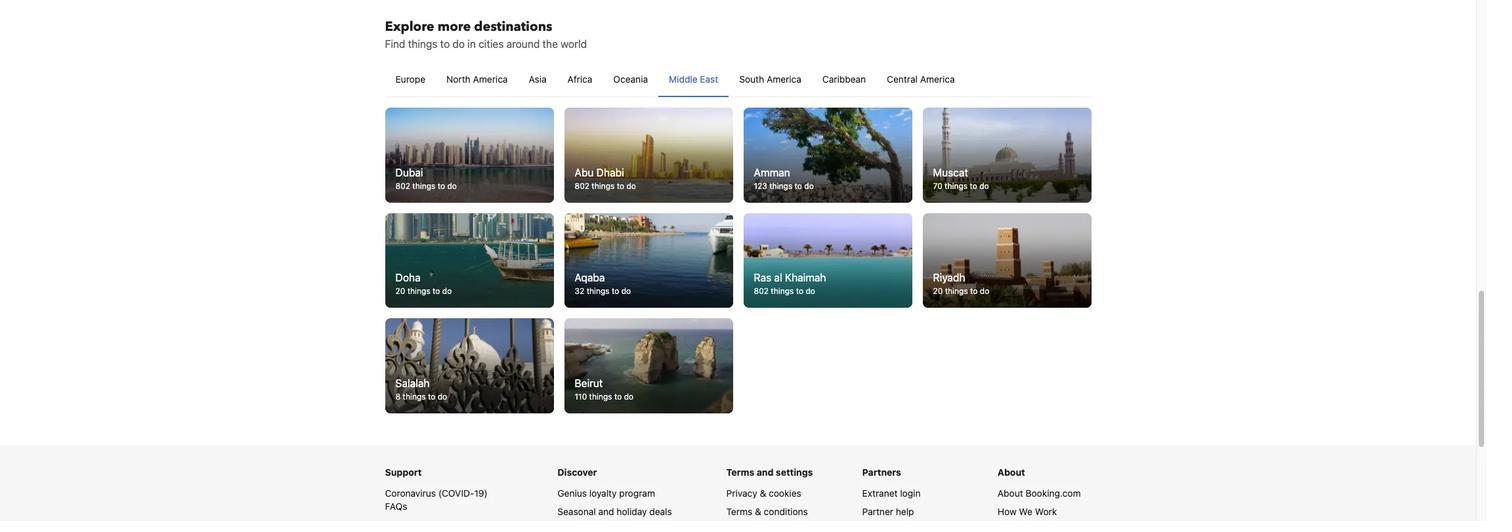 Task type: vqa. For each thing, say whether or not it's contained in the screenshot.


Task type: locate. For each thing, give the bounding box(es) containing it.
do inside aqaba 32 things to do
[[621, 287, 631, 296]]

& down privacy & cookies link
[[755, 506, 761, 517]]

in
[[468, 38, 476, 50]]

to for dubai
[[438, 181, 445, 191]]

north america button
[[436, 63, 518, 97]]

do for doha
[[442, 287, 452, 296]]

things inside beirut 110 things to do
[[589, 392, 612, 402]]

to inside amman 123 things to do
[[795, 181, 802, 191]]

about up about booking.com link
[[998, 467, 1025, 478]]

explore more destinations find things to do in cities around the world
[[385, 18, 587, 50]]

do inside doha 20 things to do
[[442, 287, 452, 296]]

middle east
[[669, 74, 718, 85]]

central america button
[[876, 63, 965, 97]]

privacy & cookies link
[[726, 488, 801, 499]]

0 vertical spatial and
[[757, 467, 774, 478]]

dubai image
[[385, 108, 554, 203]]

about
[[998, 467, 1025, 478], [998, 488, 1023, 499]]

tab list containing europe
[[385, 63, 1091, 98]]

2 horizontal spatial 802
[[754, 287, 769, 296]]

1 america from the left
[[473, 74, 508, 85]]

terms down privacy
[[726, 506, 753, 517]]

do inside ras al khaimah 802 things to do
[[806, 287, 815, 296]]

we
[[1019, 506, 1033, 517]]

genius loyalty program link
[[558, 488, 655, 499]]

0 horizontal spatial america
[[473, 74, 508, 85]]

things down muscat
[[945, 181, 968, 191]]

and down genius loyalty program link
[[598, 506, 614, 517]]

do for amman
[[804, 181, 814, 191]]

extranet
[[862, 488, 898, 499]]

20 down doha
[[396, 287, 405, 296]]

do for salalah
[[438, 392, 447, 402]]

to inside abu dhabi 802 things to do
[[617, 181, 624, 191]]

2 horizontal spatial america
[[920, 74, 955, 85]]

conditions
[[764, 506, 808, 517]]

things
[[408, 38, 438, 50], [412, 181, 435, 191], [592, 181, 615, 191], [770, 181, 792, 191], [945, 181, 968, 191], [407, 287, 430, 296], [587, 287, 610, 296], [771, 287, 794, 296], [945, 287, 968, 296], [403, 392, 426, 402], [589, 392, 612, 402]]

things inside muscat 70 things to do
[[945, 181, 968, 191]]

1 vertical spatial about
[[998, 488, 1023, 499]]

to inside muscat 70 things to do
[[970, 181, 977, 191]]

2 america from the left
[[767, 74, 801, 85]]

muscat image
[[923, 108, 1091, 203]]

things for beirut
[[589, 392, 612, 402]]

1 vertical spatial &
[[755, 506, 761, 517]]

to
[[440, 38, 450, 50], [438, 181, 445, 191], [617, 181, 624, 191], [795, 181, 802, 191], [970, 181, 977, 191], [433, 287, 440, 296], [612, 287, 619, 296], [796, 287, 804, 296], [970, 287, 978, 296], [428, 392, 435, 402], [614, 392, 622, 402]]

3 america from the left
[[920, 74, 955, 85]]

802 down ras
[[754, 287, 769, 296]]

1 20 from the left
[[396, 287, 405, 296]]

do inside muscat 70 things to do
[[980, 181, 989, 191]]

north america
[[446, 74, 508, 85]]

terms up privacy
[[726, 467, 754, 478]]

to inside salalah 8 things to do
[[428, 392, 435, 402]]

0 horizontal spatial 20
[[396, 287, 405, 296]]

things down dhabi
[[592, 181, 615, 191]]

things down riyadh
[[945, 287, 968, 296]]

do
[[453, 38, 465, 50], [447, 181, 457, 191], [627, 181, 636, 191], [804, 181, 814, 191], [980, 181, 989, 191], [442, 287, 452, 296], [621, 287, 631, 296], [806, 287, 815, 296], [980, 287, 989, 296], [438, 392, 447, 402], [624, 392, 634, 402]]

1 horizontal spatial and
[[757, 467, 774, 478]]

things down 'beirut'
[[589, 392, 612, 402]]

booking.com
[[1026, 488, 1081, 499]]

802
[[396, 181, 410, 191], [575, 181, 589, 191], [754, 287, 769, 296]]

19)
[[474, 488, 488, 499]]

abu dhabi image
[[564, 108, 733, 203]]

things down amman
[[770, 181, 792, 191]]

khaimah
[[785, 272, 826, 284]]

america right central
[[920, 74, 955, 85]]

0 vertical spatial &
[[760, 488, 766, 499]]

europe
[[396, 74, 425, 85]]

to inside dubai 802 things to do
[[438, 181, 445, 191]]

more
[[438, 18, 471, 36]]

things inside riyadh 20 things to do
[[945, 287, 968, 296]]

america inside button
[[473, 74, 508, 85]]

802 inside dubai 802 things to do
[[396, 181, 410, 191]]

do inside "explore more destinations find things to do in cities around the world"
[[453, 38, 465, 50]]

tab list
[[385, 63, 1091, 98]]

caribbean
[[822, 74, 866, 85]]

do for riyadh
[[980, 287, 989, 296]]

things inside doha 20 things to do
[[407, 287, 430, 296]]

to inside beirut 110 things to do
[[614, 392, 622, 402]]

terms for terms and settings
[[726, 467, 754, 478]]

to inside aqaba 32 things to do
[[612, 287, 619, 296]]

things inside aqaba 32 things to do
[[587, 287, 610, 296]]

partner help
[[862, 506, 914, 517]]

coronavirus (covid-19) faqs
[[385, 488, 488, 512]]

to inside doha 20 things to do
[[433, 287, 440, 296]]

20 inside riyadh 20 things to do
[[933, 287, 943, 296]]

123
[[754, 181, 767, 191]]

20 down riyadh
[[933, 287, 943, 296]]

things for muscat
[[945, 181, 968, 191]]

and
[[757, 467, 774, 478], [598, 506, 614, 517]]

802 inside abu dhabi 802 things to do
[[575, 181, 589, 191]]

20 for doha
[[396, 287, 405, 296]]

& up terms & conditions
[[760, 488, 766, 499]]

central
[[887, 74, 918, 85]]

things inside abu dhabi 802 things to do
[[592, 181, 615, 191]]

doha image
[[385, 213, 554, 308]]

do for beirut
[[624, 392, 634, 402]]

0 vertical spatial terms
[[726, 467, 754, 478]]

0 vertical spatial about
[[998, 467, 1025, 478]]

muscat 70 things to do
[[933, 167, 989, 191]]

europe button
[[385, 63, 436, 97]]

2 20 from the left
[[933, 287, 943, 296]]

about up how
[[998, 488, 1023, 499]]

america for north america
[[473, 74, 508, 85]]

things inside dubai 802 things to do
[[412, 181, 435, 191]]

things down dubai
[[412, 181, 435, 191]]

things for doha
[[407, 287, 430, 296]]

do inside dubai 802 things to do
[[447, 181, 457, 191]]

to for muscat
[[970, 181, 977, 191]]

america inside button
[[920, 74, 955, 85]]

20 for riyadh
[[933, 287, 943, 296]]

destinations
[[474, 18, 552, 36]]

1 vertical spatial and
[[598, 506, 614, 517]]

terms
[[726, 467, 754, 478], [726, 506, 753, 517]]

do inside salalah 8 things to do
[[438, 392, 447, 402]]

partner
[[862, 506, 893, 517]]

find
[[385, 38, 405, 50]]

20
[[396, 287, 405, 296], [933, 287, 943, 296]]

work
[[1035, 506, 1057, 517]]

abu
[[575, 167, 594, 178]]

0 horizontal spatial and
[[598, 506, 614, 517]]

abu dhabi 802 things to do
[[575, 167, 636, 191]]

2 terms from the top
[[726, 506, 753, 517]]

aqaba image
[[564, 213, 733, 308]]

discover
[[558, 467, 597, 478]]

(covid-
[[438, 488, 474, 499]]

to for amman
[[795, 181, 802, 191]]

aqaba
[[575, 272, 605, 284]]

explore
[[385, 18, 434, 36]]

extranet login
[[862, 488, 921, 499]]

things down al
[[771, 287, 794, 296]]

beirut
[[575, 378, 603, 389]]

things down salalah at the bottom of the page
[[403, 392, 426, 402]]

to inside riyadh 20 things to do
[[970, 287, 978, 296]]

south
[[739, 74, 764, 85]]

do inside riyadh 20 things to do
[[980, 287, 989, 296]]

802 down dubai
[[396, 181, 410, 191]]

things down aqaba
[[587, 287, 610, 296]]

do inside amman 123 things to do
[[804, 181, 814, 191]]

oceania
[[613, 74, 648, 85]]

20 inside doha 20 things to do
[[396, 287, 405, 296]]

deals
[[649, 506, 672, 517]]

help
[[896, 506, 914, 517]]

&
[[760, 488, 766, 499], [755, 506, 761, 517]]

america right south
[[767, 74, 801, 85]]

about booking.com link
[[998, 488, 1081, 499]]

things inside "explore more destinations find things to do in cities around the world"
[[408, 38, 438, 50]]

things down explore
[[408, 38, 438, 50]]

1 horizontal spatial 20
[[933, 287, 943, 296]]

things for dubai
[[412, 181, 435, 191]]

support
[[385, 467, 422, 478]]

about booking.com
[[998, 488, 1081, 499]]

dubai
[[396, 167, 423, 178]]

middle
[[669, 74, 698, 85]]

amman 123 things to do
[[754, 167, 814, 191]]

africa button
[[557, 63, 603, 97]]

1 horizontal spatial 802
[[575, 181, 589, 191]]

things inside amman 123 things to do
[[770, 181, 792, 191]]

1 terms from the top
[[726, 467, 754, 478]]

2 about from the top
[[998, 488, 1023, 499]]

east
[[700, 74, 718, 85]]

america
[[473, 74, 508, 85], [767, 74, 801, 85], [920, 74, 955, 85]]

holiday
[[617, 506, 647, 517]]

things inside salalah 8 things to do
[[403, 392, 426, 402]]

do inside beirut 110 things to do
[[624, 392, 634, 402]]

32
[[575, 287, 584, 296]]

things down doha
[[407, 287, 430, 296]]

1 horizontal spatial america
[[767, 74, 801, 85]]

1 vertical spatial terms
[[726, 506, 753, 517]]

salalah 8 things to do
[[396, 378, 447, 402]]

america right north
[[473, 74, 508, 85]]

seasonal
[[558, 506, 596, 517]]

0 horizontal spatial 802
[[396, 181, 410, 191]]

1 about from the top
[[998, 467, 1025, 478]]

asia
[[529, 74, 547, 85]]

america inside 'button'
[[767, 74, 801, 85]]

about for about
[[998, 467, 1025, 478]]

802 down abu
[[575, 181, 589, 191]]

and up privacy & cookies
[[757, 467, 774, 478]]



Task type: describe. For each thing, give the bounding box(es) containing it.
doha 20 things to do
[[396, 272, 452, 296]]

dhabi
[[597, 167, 624, 178]]

loyalty
[[589, 488, 617, 499]]

and for holiday
[[598, 506, 614, 517]]

and for settings
[[757, 467, 774, 478]]

to for riyadh
[[970, 287, 978, 296]]

about for about booking.com
[[998, 488, 1023, 499]]

oceania button
[[603, 63, 659, 97]]

seasonal and holiday deals link
[[558, 506, 672, 517]]

seasonal and holiday deals
[[558, 506, 672, 517]]

north
[[446, 74, 471, 85]]

salalah
[[396, 378, 430, 389]]

amman image
[[743, 108, 912, 203]]

things for amman
[[770, 181, 792, 191]]

802 inside ras al khaimah 802 things to do
[[754, 287, 769, 296]]

south america button
[[729, 63, 812, 97]]

world
[[561, 38, 587, 50]]

to inside ras al khaimah 802 things to do
[[796, 287, 804, 296]]

caribbean button
[[812, 63, 876, 97]]

& for privacy
[[760, 488, 766, 499]]

how we work
[[998, 506, 1057, 517]]

to for beirut
[[614, 392, 622, 402]]

program
[[619, 488, 655, 499]]

salalah image
[[385, 319, 554, 414]]

around
[[507, 38, 540, 50]]

terms & conditions
[[726, 506, 808, 517]]

ras al khaimah 802 things to do
[[754, 272, 826, 296]]

cookies
[[769, 488, 801, 499]]

dubai 802 things to do
[[396, 167, 457, 191]]

coronavirus
[[385, 488, 436, 499]]

genius loyalty program
[[558, 488, 655, 499]]

faqs
[[385, 501, 407, 512]]

cities
[[479, 38, 504, 50]]

beirut image
[[564, 319, 733, 414]]

terms for terms & conditions
[[726, 506, 753, 517]]

privacy & cookies
[[726, 488, 801, 499]]

doha
[[396, 272, 421, 284]]

privacy
[[726, 488, 757, 499]]

amman
[[754, 167, 790, 178]]

partners
[[862, 467, 901, 478]]

america for central america
[[920, 74, 955, 85]]

things for riyadh
[[945, 287, 968, 296]]

do for aqaba
[[621, 287, 631, 296]]

8
[[396, 392, 401, 402]]

how
[[998, 506, 1017, 517]]

ras
[[754, 272, 771, 284]]

how we work link
[[998, 506, 1057, 517]]

partner help link
[[862, 506, 914, 517]]

riyadh image
[[923, 213, 1091, 308]]

do for muscat
[[980, 181, 989, 191]]

110
[[575, 392, 587, 402]]

to for doha
[[433, 287, 440, 296]]

to for salalah
[[428, 392, 435, 402]]

do for dubai
[[447, 181, 457, 191]]

extranet login link
[[862, 488, 921, 499]]

things inside ras al khaimah 802 things to do
[[771, 287, 794, 296]]

settings
[[776, 467, 813, 478]]

aqaba 32 things to do
[[575, 272, 631, 296]]

terms and settings
[[726, 467, 813, 478]]

70
[[933, 181, 943, 191]]

login
[[900, 488, 921, 499]]

to inside "explore more destinations find things to do in cities around the world"
[[440, 38, 450, 50]]

things for aqaba
[[587, 287, 610, 296]]

& for terms
[[755, 506, 761, 517]]

central america
[[887, 74, 955, 85]]

ras al khaimah image
[[743, 213, 912, 308]]

the
[[543, 38, 558, 50]]

africa
[[568, 74, 592, 85]]

terms & conditions link
[[726, 506, 808, 517]]

coronavirus (covid-19) faqs link
[[385, 488, 488, 512]]

al
[[774, 272, 782, 284]]

beirut 110 things to do
[[575, 378, 634, 402]]

south america
[[739, 74, 801, 85]]

asia button
[[518, 63, 557, 97]]

do inside abu dhabi 802 things to do
[[627, 181, 636, 191]]

genius
[[558, 488, 587, 499]]

to for aqaba
[[612, 287, 619, 296]]

riyadh 20 things to do
[[933, 272, 989, 296]]

muscat
[[933, 167, 968, 178]]

middle east button
[[659, 63, 729, 97]]

america for south america
[[767, 74, 801, 85]]

things for salalah
[[403, 392, 426, 402]]



